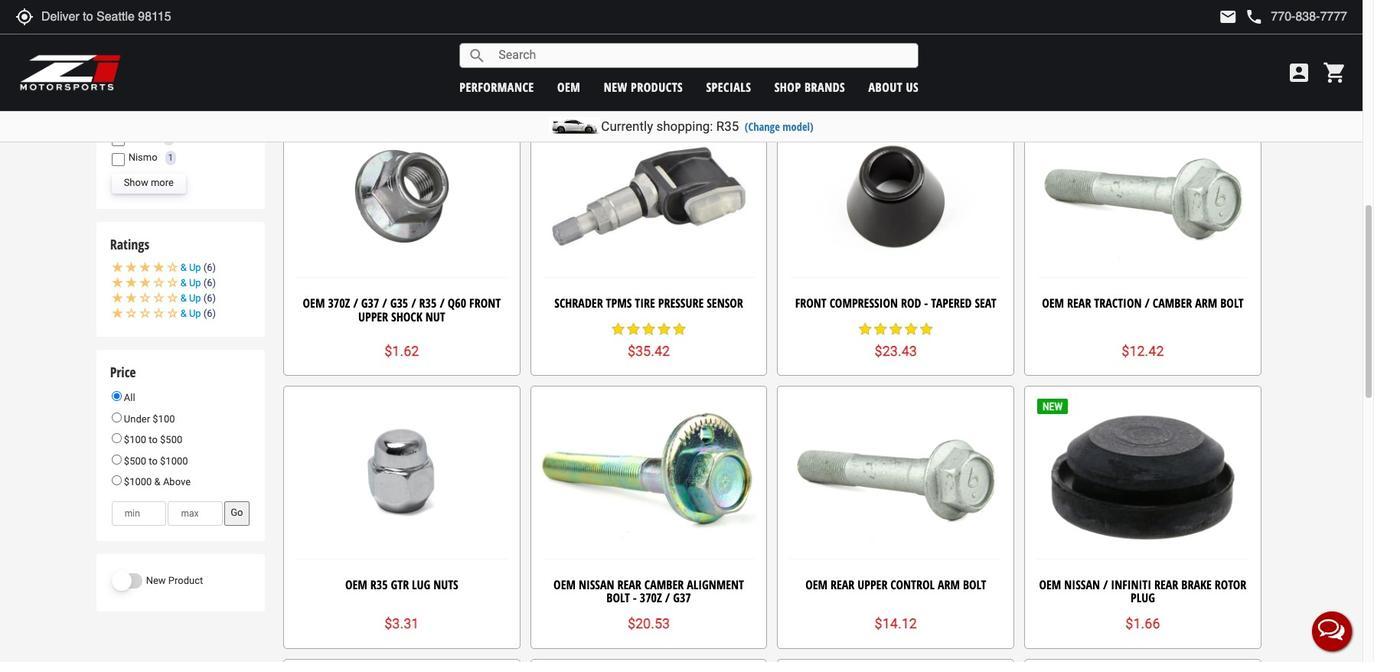 Task type: vqa. For each thing, say whether or not it's contained in the screenshot.


Task type: describe. For each thing, give the bounding box(es) containing it.
about us link
[[869, 78, 919, 95]]

us
[[906, 78, 919, 95]]

1 vertical spatial upper
[[858, 576, 888, 593]]

$100 to $500
[[121, 434, 182, 446]]

z1
[[190, 98, 202, 110]]

new
[[146, 575, 166, 586]]

shop brands link
[[775, 78, 845, 95]]

rear for oem rear traction arm to chassis bolt
[[1064, 0, 1088, 17]]

upper inside oem 370z / g37 / g35 / r35 / q60 front upper shock nut
[[358, 309, 388, 325]]

nismo
[[128, 152, 157, 163]]

$500 to $1000
[[121, 455, 188, 467]]

- inside oem nissan rear camber alignment bolt - 370z / g37
[[633, 590, 637, 607]]

2 up from the top
[[189, 277, 201, 289]]

rear inside oem nissan rear camber alignment bolt - 370z / g37
[[617, 576, 642, 593]]

under
[[124, 413, 150, 425]]

brand
[[110, 33, 142, 51]]

sensor
[[707, 295, 743, 312]]

$35.42
[[628, 343, 670, 359]]

mail
[[1219, 8, 1238, 26]]

2 front from the left
[[795, 295, 827, 312]]

under  $100
[[121, 413, 175, 425]]

1 vertical spatial arm
[[1195, 295, 1218, 312]]

star star star star star $26.47
[[611, 41, 687, 78]]

schrader tpms tire pressure sensor
[[555, 295, 743, 312]]

performance link
[[460, 78, 534, 95]]

oem rear upper control arm bolt
[[806, 576, 986, 593]]

max number field
[[168, 501, 223, 526]]

(change model) link
[[745, 119, 814, 134]]

show more
[[124, 177, 174, 189]]

by
[[177, 98, 188, 110]]

account_box
[[1287, 60, 1312, 85]]

nissan for rear
[[579, 576, 614, 593]]

shock
[[391, 309, 423, 325]]

oem rear traction / camber arm bolt
[[1042, 295, 1244, 312]]

specials link
[[706, 78, 751, 95]]

0 horizontal spatial $1000
[[124, 476, 152, 488]]

0 vertical spatial infiniti
[[128, 132, 156, 143]]

0 horizontal spatial arm
[[938, 576, 960, 593]]

motorsports
[[125, 113, 180, 124]]

rear for oem rear upper control arm bolt
[[831, 576, 855, 593]]

pressure
[[658, 295, 704, 312]]

1 horizontal spatial camber
[[1153, 295, 1192, 312]]

nut
[[426, 309, 445, 325]]

price
[[110, 363, 136, 381]]

brake
[[1182, 576, 1212, 593]]

shopping_cart
[[1323, 60, 1348, 85]]

oem nissan / infiniti rear brake rotor plug
[[1039, 576, 1247, 607]]

nissan for /
[[1065, 576, 1100, 593]]

show
[[124, 177, 148, 189]]

new products
[[604, 78, 683, 95]]

go button
[[225, 501, 249, 526]]

front compression rod - tapered seat
[[795, 295, 997, 312]]

rod
[[901, 295, 921, 312]]

g37 inside oem nissan rear camber alignment bolt - 370z / g37
[[673, 590, 691, 607]]

/ inside oem nissan / infiniti rear brake rotor plug
[[1103, 576, 1108, 593]]

z1 motorsports logo image
[[19, 54, 122, 92]]

above
[[163, 476, 191, 488]]

mail phone
[[1219, 8, 1264, 26]]

$14.12
[[875, 616, 917, 632]]

$1.62
[[385, 343, 419, 359]]

star star star star star $35.42
[[611, 322, 687, 359]]

mail link
[[1219, 8, 1238, 26]]

account_box link
[[1283, 60, 1315, 85]]

2 vertical spatial r35
[[370, 576, 388, 593]]

alignment
[[687, 576, 744, 593]]

phone
[[1245, 8, 1264, 26]]

2
[[237, 106, 242, 117]]

2 horizontal spatial r35
[[716, 119, 739, 134]]

performance
[[460, 78, 534, 95]]

$26.47
[[628, 62, 670, 78]]

front inside oem 370z / g37 / g35 / r35 / q60 front upper shock nut
[[469, 295, 501, 312]]

compression
[[830, 295, 898, 312]]

1 vertical spatial $500
[[124, 455, 146, 467]]

Search search field
[[486, 44, 918, 67]]

about us
[[869, 78, 919, 95]]

schrader
[[555, 295, 603, 312]]

plug
[[1131, 590, 1155, 607]]

assembled
[[125, 98, 175, 110]]

shop
[[775, 78, 801, 95]]

traction for arm
[[1091, 0, 1139, 17]]

1 for infiniti
[[166, 132, 172, 143]]

0 vertical spatial to
[[1167, 0, 1180, 17]]

1 horizontal spatial arm
[[1142, 0, 1164, 17]]

$1000 & above
[[121, 476, 191, 488]]

$3.31
[[385, 616, 419, 632]]

1 horizontal spatial $500
[[160, 434, 182, 446]]

seat
[[975, 295, 997, 312]]

/ inside oem nissan rear camber alignment bolt - 370z / g37
[[665, 590, 670, 607]]

currently
[[601, 119, 653, 134]]

2 & up 6 from the top
[[180, 277, 212, 289]]

star star star star $5.63
[[858, 41, 919, 78]]



Task type: locate. For each thing, give the bounding box(es) containing it.
/
[[353, 295, 358, 312], [382, 295, 387, 312], [411, 295, 416, 312], [440, 295, 445, 312], [1145, 295, 1150, 312], [1103, 576, 1108, 593], [665, 590, 670, 607]]

nissan inside oem nissan / infiniti rear brake rotor plug
[[1065, 576, 1100, 593]]

3 up from the top
[[189, 293, 201, 304]]

camber
[[1153, 295, 1192, 312], [645, 576, 684, 593]]

show more button
[[112, 174, 186, 194]]

4 6 from the top
[[207, 308, 212, 319]]

infiniti up '$1.66'
[[1111, 576, 1152, 593]]

370z inside oem nissan rear camber alignment bolt - 370z / g37
[[640, 590, 662, 607]]

r35 right g35
[[419, 295, 437, 312]]

1 for nismo
[[168, 152, 173, 163]]

1 up from the top
[[189, 262, 201, 273]]

to down the $100 to $500
[[149, 455, 158, 467]]

-
[[924, 295, 928, 312], [633, 590, 637, 607]]

products
[[631, 78, 683, 95]]

tapered
[[931, 295, 972, 312]]

0 horizontal spatial infiniti
[[128, 132, 156, 143]]

oem for oem nissan / infiniti rear brake rotor plug
[[1039, 576, 1062, 593]]

2 6 from the top
[[207, 277, 212, 289]]

- up $20.53
[[633, 590, 637, 607]]

1 vertical spatial $100
[[124, 434, 146, 446]]

oem inside oem nissan / infiniti rear brake rotor plug
[[1039, 576, 1062, 593]]

4 up from the top
[[189, 308, 201, 319]]

infiniti inside oem nissan / infiniti rear brake rotor plug
[[1111, 576, 1152, 593]]

1 horizontal spatial upper
[[858, 576, 888, 593]]

1
[[166, 132, 172, 143], [168, 152, 173, 163]]

nissan inside oem nissan rear camber alignment bolt - 370z / g37
[[579, 576, 614, 593]]

6
[[207, 262, 212, 273], [207, 277, 212, 289], [207, 293, 212, 304], [207, 308, 212, 319]]

2 vertical spatial to
[[149, 455, 158, 467]]

star star star star star $23.43
[[858, 322, 934, 359]]

rear inside oem nissan / infiniti rear brake rotor plug
[[1155, 576, 1179, 593]]

1 horizontal spatial nissan
[[1065, 576, 1100, 593]]

0 vertical spatial traction
[[1091, 0, 1139, 17]]

ratings
[[110, 235, 150, 253]]

0 vertical spatial upper
[[358, 309, 388, 325]]

1 horizontal spatial front
[[795, 295, 827, 312]]

nissan
[[579, 576, 614, 593], [1065, 576, 1100, 593]]

None checkbox
[[112, 81, 125, 94]]

0 vertical spatial $100
[[153, 413, 175, 425]]

oem for oem nissan rear camber alignment bolt - 370z / g37
[[554, 576, 576, 593]]

0 horizontal spatial nissan
[[579, 576, 614, 593]]

chassis
[[1183, 0, 1221, 17]]

370z left g35
[[328, 295, 350, 312]]

rear for oem rear traction / camber arm bolt
[[1067, 295, 1091, 312]]

1 6 from the top
[[207, 262, 212, 273]]

oem rear traction arm to chassis bolt
[[1039, 0, 1247, 17]]

0 horizontal spatial r35
[[370, 576, 388, 593]]

1 horizontal spatial 370z
[[640, 590, 662, 607]]

0 vertical spatial camber
[[1153, 295, 1192, 312]]

oem
[[1039, 0, 1061, 17], [557, 78, 581, 95], [303, 295, 325, 312], [1042, 295, 1064, 312], [345, 576, 367, 593], [554, 576, 576, 593], [806, 576, 828, 593], [1039, 576, 1062, 593]]

shopping_cart link
[[1319, 60, 1348, 85]]

$1000
[[160, 455, 188, 467], [124, 476, 152, 488]]

upper left g35
[[358, 309, 388, 325]]

&
[[180, 262, 187, 273], [180, 277, 187, 289], [180, 293, 187, 304], [180, 308, 187, 319], [154, 476, 161, 488]]

oem for oem rear upper control arm bolt
[[806, 576, 828, 593]]

3 & up 6 from the top
[[180, 293, 212, 304]]

camber up $20.53
[[645, 576, 684, 593]]

camber up $12.42
[[1153, 295, 1192, 312]]

shop brands
[[775, 78, 845, 95]]

r35 inside oem 370z / g37 / g35 / r35 / q60 front upper shock nut
[[419, 295, 437, 312]]

0 horizontal spatial g37
[[361, 295, 379, 312]]

front
[[469, 295, 501, 312], [795, 295, 827, 312]]

go
[[231, 507, 243, 519]]

oem link
[[557, 78, 581, 95]]

product
[[168, 575, 203, 586]]

2 nissan from the left
[[1065, 576, 1100, 593]]

g35
[[390, 295, 408, 312]]

4 & up 6 from the top
[[180, 308, 212, 319]]

search
[[468, 46, 486, 65]]

1 horizontal spatial $100
[[153, 413, 175, 425]]

1 vertical spatial to
[[149, 434, 158, 446]]

1 vertical spatial g37
[[673, 590, 691, 607]]

1 vertical spatial infiniti
[[1111, 576, 1152, 593]]

0 vertical spatial arm
[[1142, 0, 1164, 17]]

oem nissan rear camber alignment bolt - 370z / g37
[[554, 576, 744, 607]]

oem for oem rear traction arm to chassis bolt
[[1039, 0, 1061, 17]]

star
[[611, 41, 626, 56], [626, 41, 641, 56], [641, 41, 657, 56], [657, 41, 672, 56], [672, 41, 687, 56], [858, 41, 873, 56], [873, 41, 888, 56], [888, 41, 904, 56], [904, 41, 919, 56], [611, 322, 626, 337], [626, 322, 641, 337], [641, 322, 657, 337], [657, 322, 672, 337], [672, 322, 687, 337], [858, 322, 873, 337], [873, 322, 888, 337], [888, 322, 904, 337], [904, 322, 919, 337], [919, 322, 934, 337]]

to up $500 to $1000
[[149, 434, 158, 446]]

$1000 up above
[[160, 455, 188, 467]]

$23.43
[[875, 343, 917, 359]]

nuts
[[433, 576, 458, 593]]

(change
[[745, 119, 780, 134]]

up
[[189, 262, 201, 273], [189, 277, 201, 289], [189, 293, 201, 304], [189, 308, 201, 319]]

oem for oem rear traction / camber arm bolt
[[1042, 295, 1064, 312]]

new
[[604, 78, 628, 95]]

0 horizontal spatial front
[[469, 295, 501, 312]]

r35 left (change at the top right of the page
[[716, 119, 739, 134]]

oem 370z / g37 / g35 / r35 / q60 front upper shock nut
[[303, 295, 501, 325]]

1 down motorsports
[[166, 132, 172, 143]]

front right "q60" on the top of page
[[469, 295, 501, 312]]

0 horizontal spatial $100
[[124, 434, 146, 446]]

0 vertical spatial g37
[[361, 295, 379, 312]]

more
[[151, 177, 174, 189]]

0 vertical spatial r35
[[716, 119, 739, 134]]

all
[[121, 392, 135, 403]]

tire
[[635, 295, 655, 312]]

& up 6
[[180, 262, 212, 273], [180, 277, 212, 289], [180, 293, 212, 304], [180, 308, 212, 319]]

upper left the control
[[858, 576, 888, 593]]

1 nissan from the left
[[579, 576, 614, 593]]

shopping:
[[656, 119, 713, 134]]

0 horizontal spatial upper
[[358, 309, 388, 325]]

oem inside oem nissan rear camber alignment bolt - 370z / g37
[[554, 576, 576, 593]]

2 vertical spatial arm
[[938, 576, 960, 593]]

oem r35 gtr lug nuts
[[345, 576, 458, 593]]

1 horizontal spatial $1000
[[160, 455, 188, 467]]

specials
[[706, 78, 751, 95]]

rotor
[[1215, 576, 1247, 593]]

3 6 from the top
[[207, 293, 212, 304]]

1 vertical spatial $1000
[[124, 476, 152, 488]]

1 up the more
[[168, 152, 173, 163]]

brands
[[805, 78, 845, 95]]

$1.66
[[1126, 616, 1160, 632]]

q60
[[448, 295, 466, 312]]

0 vertical spatial 370z
[[328, 295, 350, 312]]

r35 left gtr
[[370, 576, 388, 593]]

lug
[[412, 576, 430, 593]]

oem for oem r35 gtr lug nuts
[[345, 576, 367, 593]]

0 horizontal spatial camber
[[645, 576, 684, 593]]

oem inside oem 370z / g37 / g35 / r35 / q60 front upper shock nut
[[303, 295, 325, 312]]

currently shopping: r35 (change model)
[[601, 119, 814, 134]]

infiniti up nismo
[[128, 132, 156, 143]]

$100
[[153, 413, 175, 425], [124, 434, 146, 446]]

0 horizontal spatial 370z
[[328, 295, 350, 312]]

new product
[[146, 575, 203, 586]]

1 vertical spatial camber
[[645, 576, 684, 593]]

2 horizontal spatial arm
[[1195, 295, 1218, 312]]

0 vertical spatial $500
[[160, 434, 182, 446]]

r35
[[716, 119, 739, 134], [419, 295, 437, 312], [370, 576, 388, 593]]

1 horizontal spatial g37
[[673, 590, 691, 607]]

$500 up $500 to $1000
[[160, 434, 182, 446]]

- right rod
[[924, 295, 928, 312]]

$1000 down $500 to $1000
[[124, 476, 152, 488]]

front left compression
[[795, 295, 827, 312]]

oem for oem 370z / g37 / g35 / r35 / q60 front upper shock nut
[[303, 295, 325, 312]]

$100 up the $100 to $500
[[153, 413, 175, 425]]

1 vertical spatial 370z
[[640, 590, 662, 607]]

1 vertical spatial r35
[[419, 295, 437, 312]]

$5.63
[[879, 62, 913, 78]]

assembled by z1 motorsports
[[125, 98, 202, 124]]

min number field
[[112, 501, 166, 526]]

$20.53
[[628, 616, 670, 632]]

1 vertical spatial 1
[[168, 152, 173, 163]]

1 vertical spatial -
[[633, 590, 637, 607]]

camber inside oem nissan rear camber alignment bolt - 370z / g37
[[645, 576, 684, 593]]

model)
[[783, 119, 814, 134]]

370z inside oem 370z / g37 / g35 / r35 / q60 front upper shock nut
[[328, 295, 350, 312]]

1 horizontal spatial infiniti
[[1111, 576, 1152, 593]]

to for $1000
[[149, 455, 158, 467]]

bolt inside oem nissan rear camber alignment bolt - 370z / g37
[[607, 590, 630, 607]]

0 vertical spatial $1000
[[160, 455, 188, 467]]

my_location
[[15, 8, 34, 26]]

tpms
[[606, 295, 632, 312]]

oem for oem link at the top left of page
[[557, 78, 581, 95]]

new products link
[[604, 78, 683, 95]]

0 horizontal spatial $500
[[124, 455, 146, 467]]

$500
[[160, 434, 182, 446], [124, 455, 146, 467]]

1 front from the left
[[469, 295, 501, 312]]

0 vertical spatial 1
[[166, 132, 172, 143]]

1 horizontal spatial -
[[924, 295, 928, 312]]

None radio
[[112, 433, 121, 443]]

370z
[[328, 295, 350, 312], [640, 590, 662, 607]]

$500 down the $100 to $500
[[124, 455, 146, 467]]

to for $500
[[149, 434, 158, 446]]

0 horizontal spatial -
[[633, 590, 637, 607]]

traction for /
[[1094, 295, 1142, 312]]

$100 down under
[[124, 434, 146, 446]]

1 vertical spatial traction
[[1094, 295, 1142, 312]]

g37 inside oem 370z / g37 / g35 / r35 / q60 front upper shock nut
[[361, 295, 379, 312]]

0 vertical spatial -
[[924, 295, 928, 312]]

about
[[869, 78, 903, 95]]

1 horizontal spatial r35
[[419, 295, 437, 312]]

1 & up 6 from the top
[[180, 262, 212, 273]]

None checkbox
[[112, 61, 125, 74], [112, 107, 121, 120], [112, 133, 125, 146], [112, 153, 125, 166], [112, 61, 125, 74], [112, 107, 121, 120], [112, 133, 125, 146], [112, 153, 125, 166]]

to left the chassis
[[1167, 0, 1180, 17]]

gtr
[[391, 576, 409, 593]]

None radio
[[112, 391, 121, 401], [112, 412, 121, 422], [112, 455, 121, 464], [112, 476, 121, 486], [112, 391, 121, 401], [112, 412, 121, 422], [112, 455, 121, 464], [112, 476, 121, 486]]

phone link
[[1245, 8, 1348, 26]]

370z up $20.53
[[640, 590, 662, 607]]

bolt
[[1224, 0, 1247, 17], [1221, 295, 1244, 312], [963, 576, 986, 593], [607, 590, 630, 607]]



